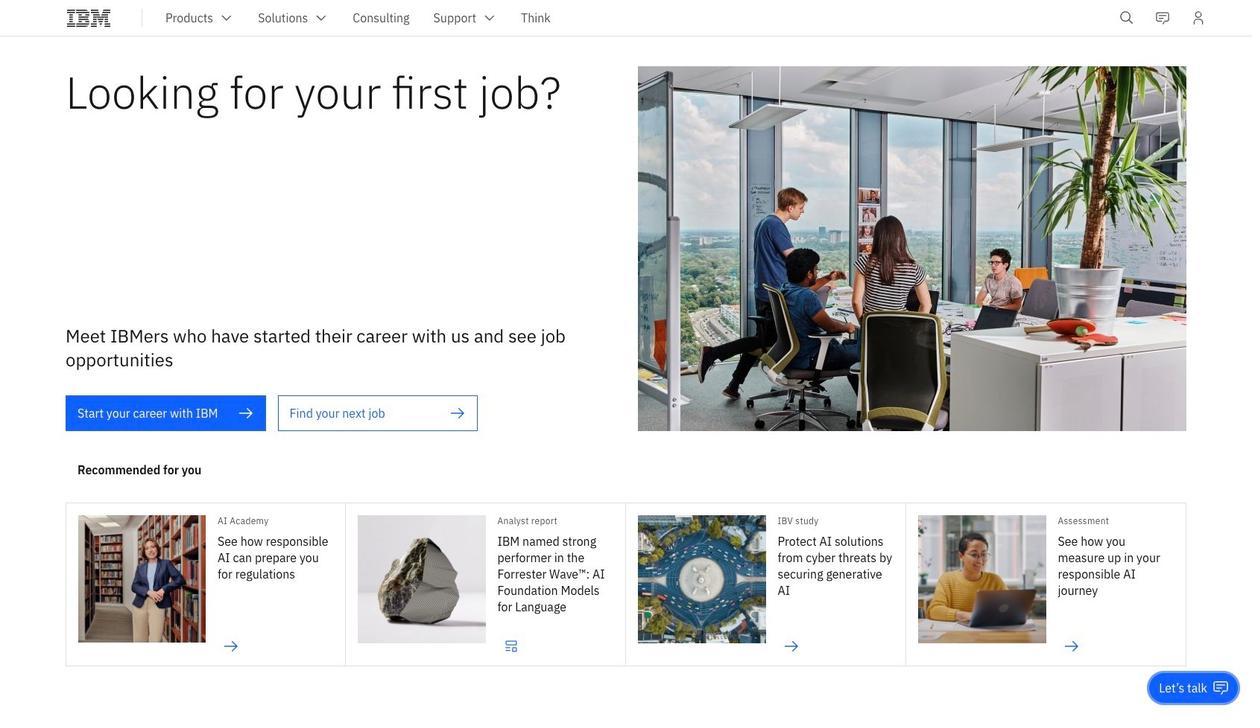 Task type: describe. For each thing, give the bounding box(es) containing it.
let's talk element
[[1159, 680, 1207, 697]]



Task type: vqa. For each thing, say whether or not it's contained in the screenshot.
YOUR PRIVACY CHOICES ELEMENT
no



